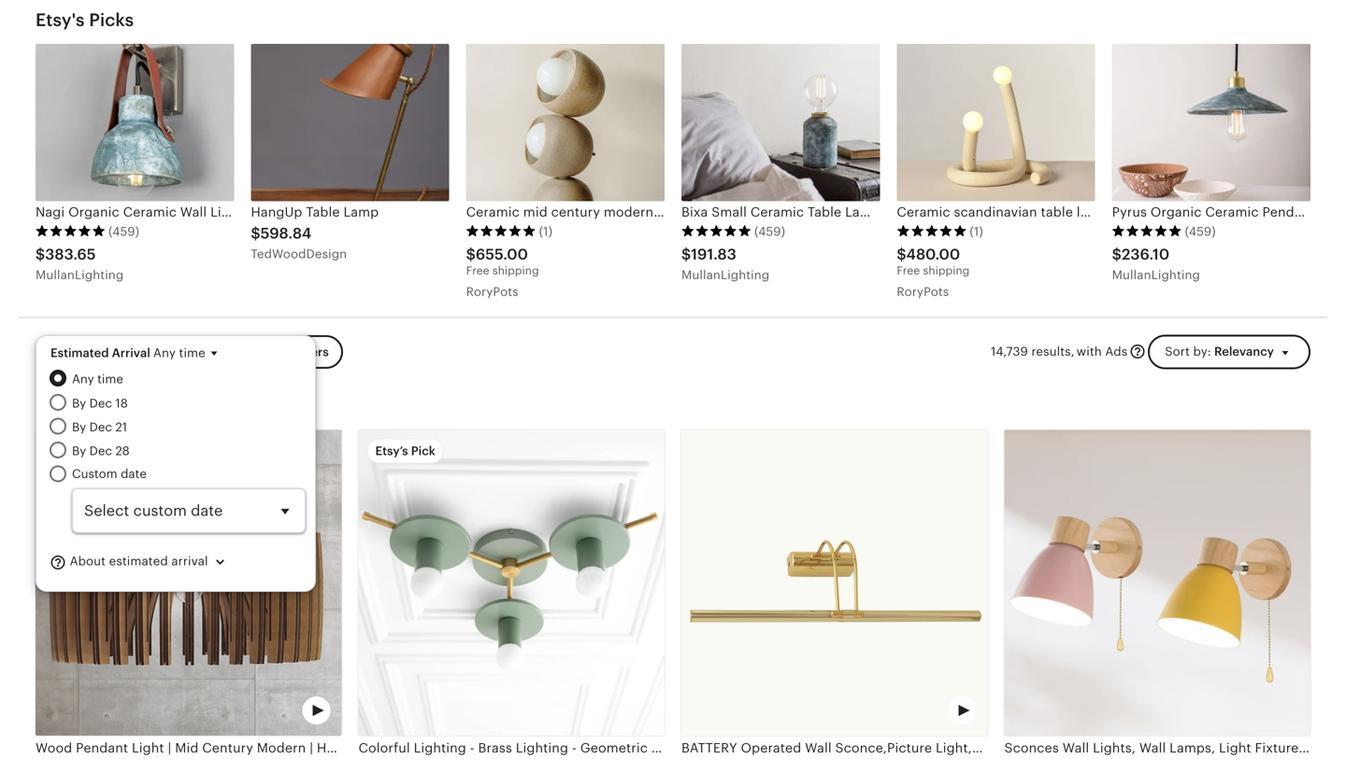 Task type: vqa. For each thing, say whether or not it's contained in the screenshot.
the left "this"
no



Task type: describe. For each thing, give the bounding box(es) containing it.
0 vertical spatial time
[[179, 346, 205, 360]]

lamps,
[[1170, 741, 1215, 756]]

about estimated arrival
[[66, 555, 208, 569]]

no.
[[896, 741, 917, 756]]

dec for 18
[[89, 397, 112, 411]]

custom date
[[72, 467, 147, 481]]

2 ceramic from the left
[[750, 205, 804, 220]]

$ for 480.00
[[897, 246, 906, 263]]

2 etsy's from the left
[[375, 445, 408, 459]]

by dec 28
[[72, 444, 130, 458]]

- left 3
[[708, 741, 712, 756]]

ceiling
[[760, 741, 805, 756]]

- left the
[[728, 205, 733, 220]]

9526
[[921, 741, 953, 756]]

by:
[[1193, 345, 1211, 359]]

$ 191.83 mullanlighting
[[681, 246, 770, 282]]

3 wall from the left
[[1313, 741, 1340, 756]]

2 lighting from the left
[[516, 741, 568, 756]]

2 wall from the left
[[1139, 741, 1166, 756]]

hangup table lamp $ 598.84 tedwooddesign
[[251, 205, 379, 261]]

about
[[70, 555, 106, 569]]

estimated
[[50, 346, 109, 360]]

any inside the select an estimated delivery date option group
[[72, 373, 94, 387]]

by for by dec 21
[[72, 421, 86, 435]]

free for 655.00
[[466, 265, 489, 277]]

small
[[712, 205, 747, 220]]

bixa
[[681, 205, 708, 220]]

191.83
[[691, 246, 736, 263]]

picks
[[89, 10, 134, 30]]

arrival
[[112, 346, 150, 360]]

sconces
[[1004, 741, 1059, 756]]

1 pick from the left
[[88, 445, 112, 459]]

sconces wall lights, wall lamps, light fixtures, wall l link
[[1004, 431, 1346, 760]]

all
[[275, 345, 290, 359]]

1 etsy's from the left
[[52, 445, 85, 459]]

custom
[[72, 467, 117, 481]]

14,739
[[991, 345, 1028, 359]]

$ for 655.00
[[466, 246, 476, 263]]

lamp inside hangup table lamp $ 598.84 tedwooddesign
[[344, 205, 379, 220]]

by dec 21 link
[[72, 418, 306, 437]]

colorful lighting - brass lighting - geometric lighting - 3 bulb ceiling light - model no. 9526 image
[[358, 431, 665, 737]]

pyrus organic ceramic pendant light
[[1112, 205, 1346, 220]]

480.00
[[906, 246, 960, 263]]

relevancy
[[1214, 345, 1274, 359]]

dec for 28
[[89, 444, 112, 458]]

4 ceramic from the left
[[1205, 205, 1259, 220]]

- right lamps
[[1118, 205, 1123, 220]]

236.10
[[1122, 246, 1170, 263]]

2 lamp from the left
[[815, 205, 851, 220]]

tedwooddesign
[[251, 247, 347, 261]]

shipping for 655.00
[[492, 265, 539, 277]]

ceramic scandinavian table lamps - embrace lamp set
[[897, 205, 1245, 220]]

bulb
[[728, 741, 756, 756]]

etsy's
[[36, 10, 85, 30]]

14,739 results,
[[991, 345, 1075, 359]]

model
[[853, 741, 892, 756]]

embrace
[[1127, 205, 1183, 220]]

(1) for 480.00
[[970, 225, 983, 239]]

2 table from the left
[[1041, 205, 1073, 220]]

1 wall from the left
[[1063, 741, 1089, 756]]

$ 383.65 mullanlighting
[[36, 246, 124, 282]]

(1) for 655.00
[[539, 225, 553, 239]]

dec for 21
[[89, 421, 112, 435]]

0 horizontal spatial light
[[808, 741, 841, 756]]

date
[[121, 467, 147, 481]]

rorypots for 480.00
[[897, 285, 949, 299]]

organic
[[1151, 205, 1202, 220]]

earth
[[919, 205, 952, 220]]

modern
[[604, 205, 654, 220]]

1 horizontal spatial light
[[1219, 741, 1251, 756]]

5 out of 5 stars image for 383.65
[[36, 225, 106, 238]]

pendant
[[1262, 205, 1315, 220]]

stacker
[[763, 205, 812, 220]]

colorful
[[358, 741, 410, 756]]

1 ceramic from the left
[[466, 205, 520, 220]]

ceramic scandinavian table lamps - embrace lamp set image
[[897, 44, 1095, 201]]

by dec 18
[[72, 397, 128, 411]]

18
[[115, 397, 128, 411]]

sconces wall lights, wall lamps, light fixtures, wall l
[[1004, 741, 1346, 756]]

lamp
[[693, 205, 725, 220]]

about estimated arrival button
[[50, 545, 244, 580]]

$ for 383.65
[[36, 246, 45, 263]]

0 vertical spatial any
[[153, 346, 176, 360]]

5 out of 5 stars image for 191.83
[[681, 225, 752, 238]]

bixa small ceramic table lamp, blue earth
[[681, 205, 952, 220]]

by dec 18 link
[[72, 394, 306, 413]]

geometric
[[580, 741, 648, 756]]

all filters
[[275, 345, 329, 359]]

655.00
[[476, 246, 528, 263]]

pyrus
[[1112, 205, 1147, 220]]

etsy's picks
[[36, 10, 134, 30]]

blue
[[888, 205, 916, 220]]



Task type: locate. For each thing, give the bounding box(es) containing it.
2 horizontal spatial lighting
[[651, 741, 704, 756]]

0 horizontal spatial any
[[72, 373, 94, 387]]

with
[[1077, 345, 1102, 359]]

mullanlighting for 191.83
[[681, 268, 770, 282]]

2 product video element from the left
[[681, 431, 988, 737]]

1 shipping from the left
[[492, 265, 539, 277]]

$
[[251, 225, 260, 242], [36, 246, 45, 263], [466, 246, 476, 263], [681, 246, 691, 263], [897, 246, 906, 263], [1112, 246, 1122, 263]]

1 5 out of 5 stars image from the left
[[36, 225, 106, 238]]

mullanlighting down 236.10
[[1112, 268, 1200, 282]]

1 (459) from the left
[[108, 225, 139, 239]]

rorypots down "655.00"
[[466, 285, 518, 299]]

1 horizontal spatial time
[[179, 346, 205, 360]]

0 horizontal spatial etsy's
[[52, 445, 85, 459]]

2 shipping from the left
[[923, 265, 970, 277]]

hangup table lamp image
[[251, 44, 449, 201]]

- left geometric
[[572, 741, 577, 756]]

lamp,
[[845, 205, 884, 220]]

the
[[736, 205, 760, 220]]

light
[[1318, 205, 1346, 220], [808, 741, 841, 756], [1219, 741, 1251, 756]]

5 out of 5 stars image for 480.00
[[897, 225, 967, 238]]

1 table from the left
[[657, 205, 689, 220]]

fixtures,
[[1255, 741, 1309, 756]]

by dec 21
[[72, 421, 127, 435]]

ceramic left mid
[[466, 205, 520, 220]]

lamp left set
[[1187, 205, 1222, 220]]

1 lighting from the left
[[414, 741, 466, 756]]

ceramic
[[466, 205, 520, 220], [750, 205, 804, 220], [897, 205, 950, 220], [1205, 205, 1259, 220]]

0 horizontal spatial etsy's pick
[[52, 445, 112, 459]]

all filters button
[[241, 335, 343, 369]]

5 out of 5 stars image for 236.10
[[1112, 225, 1182, 238]]

$ inside '$ 236.10 mullanlighting'
[[1112, 246, 1122, 263]]

0 horizontal spatial free
[[466, 265, 489, 277]]

wall right lights,
[[1139, 741, 1166, 756]]

dec left 28
[[89, 444, 112, 458]]

product video element for wood pendant light | mid century modern | handmade lamp | ceiling lamp | chandelier lighting | industrial lamp | wood lampshade | lamp shade image at the left bottom of page
[[36, 431, 342, 737]]

light right lamps,
[[1219, 741, 1251, 756]]

28
[[115, 444, 130, 458]]

time up any time link
[[179, 346, 205, 360]]

1 etsy's pick from the left
[[52, 445, 112, 459]]

rorypots down 480.00
[[897, 285, 949, 299]]

sort
[[1165, 345, 1190, 359]]

etsy's pick link
[[36, 431, 342, 760]]

2 horizontal spatial mullanlighting
[[1112, 268, 1200, 282]]

0 horizontal spatial shipping
[[492, 265, 539, 277]]

1 horizontal spatial product video element
[[681, 431, 988, 737]]

2 horizontal spatial lamp
[[1187, 205, 1222, 220]]

3 dec from the top
[[89, 444, 112, 458]]

2 pick from the left
[[411, 445, 435, 459]]

l
[[1343, 741, 1346, 756]]

table
[[657, 205, 689, 220], [1041, 205, 1073, 220]]

ceramic right organic
[[1205, 205, 1259, 220]]

0 horizontal spatial pick
[[88, 445, 112, 459]]

1 free from the left
[[466, 265, 489, 277]]

1 vertical spatial by
[[72, 421, 86, 435]]

4 5 out of 5 stars image from the left
[[897, 225, 967, 238]]

mullanlighting down 191.83
[[681, 268, 770, 282]]

lamp
[[344, 205, 379, 220], [815, 205, 851, 220], [1187, 205, 1222, 220]]

scandinavian
[[954, 205, 1037, 220]]

rorypots inside $ 480.00 free shipping rorypots
[[897, 285, 949, 299]]

1 horizontal spatial table
[[808, 205, 842, 220]]

shipping
[[492, 265, 539, 277], [923, 265, 970, 277]]

lighting left 'brass'
[[414, 741, 466, 756]]

5 out of 5 stars image up "655.00"
[[466, 225, 536, 238]]

1 horizontal spatial wall
[[1139, 741, 1166, 756]]

2 mullanlighting from the left
[[681, 268, 770, 282]]

3 by from the top
[[72, 444, 86, 458]]

1 horizontal spatial mullanlighting
[[681, 268, 770, 282]]

hangup
[[251, 205, 302, 220]]

free
[[466, 265, 489, 277], [897, 265, 920, 277]]

3 lighting from the left
[[651, 741, 704, 756]]

select an estimated delivery date option group
[[50, 370, 306, 534]]

1 dec from the top
[[89, 397, 112, 411]]

$ 236.10 mullanlighting
[[1112, 246, 1200, 282]]

2 (1) from the left
[[970, 225, 983, 239]]

lighting
[[414, 741, 466, 756], [516, 741, 568, 756], [651, 741, 704, 756]]

by for by dec 28
[[72, 444, 86, 458]]

century
[[551, 205, 600, 220]]

mullanlighting for 236.10
[[1112, 268, 1200, 282]]

table left lamps
[[1041, 205, 1073, 220]]

any time link
[[72, 370, 306, 389]]

3 lamp from the left
[[1187, 205, 1222, 220]]

5 5 out of 5 stars image from the left
[[1112, 225, 1182, 238]]

5 out of 5 stars image down the embrace at the right top of the page
[[1112, 225, 1182, 238]]

free for 480.00
[[897, 265, 920, 277]]

1 horizontal spatial free
[[897, 265, 920, 277]]

-
[[728, 205, 733, 220], [1118, 205, 1123, 220], [470, 741, 475, 756], [572, 741, 577, 756], [708, 741, 712, 756], [844, 741, 849, 756]]

5 out of 5 stars image down lamp
[[681, 225, 752, 238]]

table left lamp
[[657, 205, 689, 220]]

$ inside $ 655.00 free shipping rorypots
[[466, 246, 476, 263]]

2 vertical spatial by
[[72, 444, 86, 458]]

0 horizontal spatial (1)
[[539, 225, 553, 239]]

by down any time
[[72, 397, 86, 411]]

0 horizontal spatial table
[[657, 205, 689, 220]]

(459) down 'stacker'
[[754, 225, 785, 239]]

1 horizontal spatial (459)
[[754, 225, 785, 239]]

shipping down 480.00
[[923, 265, 970, 277]]

ceramic mid century modern table lamp - the stacker lamp image
[[466, 44, 665, 201]]

$ 480.00 free shipping rorypots
[[897, 246, 970, 299]]

1 horizontal spatial (1)
[[970, 225, 983, 239]]

rorypots
[[466, 285, 518, 299], [897, 285, 949, 299]]

rorypots for 655.00
[[466, 285, 518, 299]]

0 vertical spatial by
[[72, 397, 86, 411]]

$ inside $ 480.00 free shipping rorypots
[[897, 246, 906, 263]]

any right the arrival
[[153, 346, 176, 360]]

0 horizontal spatial wall
[[1063, 741, 1089, 756]]

1 rorypots from the left
[[466, 285, 518, 299]]

dec
[[89, 397, 112, 411], [89, 421, 112, 435], [89, 444, 112, 458]]

2 5 out of 5 stars image from the left
[[466, 225, 536, 238]]

(459) down organic
[[1185, 225, 1216, 239]]

any down "estimated"
[[72, 373, 94, 387]]

5 out of 5 stars image up 383.65
[[36, 225, 106, 238]]

0 horizontal spatial (459)
[[108, 225, 139, 239]]

brass
[[478, 741, 512, 756]]

2 table from the left
[[808, 205, 842, 220]]

21
[[115, 421, 127, 435]]

time
[[179, 346, 205, 360], [97, 373, 123, 387]]

colorful lighting - brass lighting - geometric lighting - 3 bulb ceiling light - model no. 9526
[[358, 741, 953, 756]]

time inside the select an estimated delivery date option group
[[97, 373, 123, 387]]

2 horizontal spatial light
[[1318, 205, 1346, 220]]

0 horizontal spatial lamp
[[344, 205, 379, 220]]

1 horizontal spatial table
[[1041, 205, 1073, 220]]

product video element for battery operated wall sconce,picture light,antique wall sconce,bathroom lighting,design sconce,led lighting,mirror light,design wall fixture
[[681, 431, 988, 737]]

5 out of 5 stars image
[[36, 225, 106, 238], [466, 225, 536, 238], [681, 225, 752, 238], [897, 225, 967, 238], [1112, 225, 1182, 238]]

mullanlighting down 383.65
[[36, 268, 124, 282]]

estimated
[[109, 555, 168, 569]]

1 horizontal spatial lighting
[[516, 741, 568, 756]]

2 horizontal spatial (459)
[[1185, 225, 1216, 239]]

bixa small ceramic table lamp, blue earth image
[[681, 44, 880, 201]]

lighting right 'brass'
[[516, 741, 568, 756]]

1 horizontal spatial shipping
[[923, 265, 970, 277]]

wall left l
[[1313, 741, 1340, 756]]

time up by dec 18
[[97, 373, 123, 387]]

estimated arrival any time
[[50, 346, 205, 360]]

1 (1) from the left
[[539, 225, 553, 239]]

1 horizontal spatial etsy's pick
[[375, 445, 435, 459]]

2 etsy's pick from the left
[[375, 445, 435, 459]]

1 horizontal spatial any
[[153, 346, 176, 360]]

any time
[[72, 373, 123, 387]]

3 (459) from the left
[[1185, 225, 1216, 239]]

sort by: relevancy
[[1165, 345, 1274, 359]]

lamp up tedwooddesign
[[344, 205, 379, 220]]

3 mullanlighting from the left
[[1112, 268, 1200, 282]]

arrival
[[171, 555, 208, 569]]

free down 480.00
[[897, 265, 920, 277]]

lights,
[[1093, 741, 1136, 756]]

light right the ceiling
[[808, 741, 841, 756]]

product video element
[[36, 431, 342, 737], [681, 431, 988, 737]]

2 rorypots from the left
[[897, 285, 949, 299]]

lamp right 'stacker'
[[815, 205, 851, 220]]

(459) for 191.83
[[754, 225, 785, 239]]

lamps
[[1077, 205, 1115, 220]]

1 horizontal spatial etsy's
[[375, 445, 408, 459]]

table
[[306, 205, 340, 220], [808, 205, 842, 220]]

wood pendant light | mid century modern | handmade lamp | ceiling lamp | chandelier lighting | industrial lamp | wood lampshade | lamp shade image
[[36, 431, 342, 737]]

0 vertical spatial dec
[[89, 397, 112, 411]]

wall left lights,
[[1063, 741, 1089, 756]]

shipping inside $ 655.00 free shipping rorypots
[[492, 265, 539, 277]]

$ inside $ 383.65 mullanlighting
[[36, 246, 45, 263]]

free inside $ 655.00 free shipping rorypots
[[466, 265, 489, 277]]

$ inside $ 191.83 mullanlighting
[[681, 246, 691, 263]]

light right pendant
[[1318, 205, 1346, 220]]

2 (459) from the left
[[754, 225, 785, 239]]

any
[[153, 346, 176, 360], [72, 373, 94, 387]]

1 vertical spatial dec
[[89, 421, 112, 435]]

2 vertical spatial dec
[[89, 444, 112, 458]]

$ for 191.83
[[681, 246, 691, 263]]

1 vertical spatial time
[[97, 373, 123, 387]]

etsy's
[[52, 445, 85, 459], [375, 445, 408, 459]]

by down by dec 18
[[72, 421, 86, 435]]

by dec 28 link
[[72, 442, 306, 460]]

0 horizontal spatial table
[[306, 205, 340, 220]]

ceramic mid century modern table lamp - the stacker lamp
[[466, 205, 851, 220]]

2 dec from the top
[[89, 421, 112, 435]]

3 5 out of 5 stars image from the left
[[681, 225, 752, 238]]

table inside hangup table lamp $ 598.84 tedwooddesign
[[306, 205, 340, 220]]

(459) for 383.65
[[108, 225, 139, 239]]

2 horizontal spatial wall
[[1313, 741, 1340, 756]]

by up custom
[[72, 444, 86, 458]]

dec left 21
[[89, 421, 112, 435]]

$ inside hangup table lamp $ 598.84 tedwooddesign
[[251, 225, 260, 242]]

free down "655.00"
[[466, 265, 489, 277]]

rorypots inside $ 655.00 free shipping rorypots
[[466, 285, 518, 299]]

1 horizontal spatial lamp
[[815, 205, 851, 220]]

383.65
[[45, 246, 96, 263]]

1 by from the top
[[72, 397, 86, 411]]

(1) down scandinavian
[[970, 225, 983, 239]]

3 ceramic from the left
[[897, 205, 950, 220]]

5 out of 5 stars image down earth
[[897, 225, 967, 238]]

2 free from the left
[[897, 265, 920, 277]]

ads
[[1105, 345, 1128, 359]]

- left the model
[[844, 741, 849, 756]]

(459) for 236.10
[[1185, 225, 1216, 239]]

0 horizontal spatial mullanlighting
[[36, 268, 124, 282]]

1 horizontal spatial rorypots
[[897, 285, 949, 299]]

1 horizontal spatial pick
[[411, 445, 435, 459]]

shipping for 480.00
[[923, 265, 970, 277]]

dec left 18
[[89, 397, 112, 411]]

(459) up $ 383.65 mullanlighting
[[108, 225, 139, 239]]

etsy's pick
[[52, 445, 112, 459], [375, 445, 435, 459]]

0 horizontal spatial lighting
[[414, 741, 466, 756]]

1 mullanlighting from the left
[[36, 268, 124, 282]]

(1) down mid
[[539, 225, 553, 239]]

mullanlighting
[[36, 268, 124, 282], [681, 268, 770, 282], [1112, 268, 1200, 282]]

$ 655.00 free shipping rorypots
[[466, 246, 539, 299]]

filters
[[293, 345, 329, 359]]

mullanlighting for 383.65
[[36, 268, 124, 282]]

5 out of 5 stars image for 655.00
[[466, 225, 536, 238]]

1 product video element from the left
[[36, 431, 342, 737]]

with ads
[[1077, 345, 1128, 359]]

free inside $ 480.00 free shipping rorypots
[[897, 265, 920, 277]]

1 lamp from the left
[[344, 205, 379, 220]]

pick
[[88, 445, 112, 459], [411, 445, 435, 459]]

shipping inside $ 480.00 free shipping rorypots
[[923, 265, 970, 277]]

0 horizontal spatial time
[[97, 373, 123, 387]]

lighting left 3
[[651, 741, 704, 756]]

$ for 236.10
[[1112, 246, 1122, 263]]

ceramic right small
[[750, 205, 804, 220]]

pyrus organic ceramic pendant light 28cm, blue earth image
[[1112, 44, 1311, 201]]

results,
[[1032, 345, 1075, 359]]

table left lamp,
[[808, 205, 842, 220]]

1 vertical spatial any
[[72, 373, 94, 387]]

ceramic up 480.00
[[897, 205, 950, 220]]

3
[[716, 741, 724, 756]]

1 table from the left
[[306, 205, 340, 220]]

nagi organic ceramic wall light with rescued fire-hose strap, blue earth image
[[36, 44, 234, 201]]

(459)
[[108, 225, 139, 239], [754, 225, 785, 239], [1185, 225, 1216, 239]]

mid
[[523, 205, 548, 220]]

0 horizontal spatial rorypots
[[466, 285, 518, 299]]

598.84
[[260, 225, 312, 242]]

by
[[72, 397, 86, 411], [72, 421, 86, 435], [72, 444, 86, 458]]

by for by dec 18
[[72, 397, 86, 411]]

set
[[1226, 205, 1245, 220]]

2 by from the top
[[72, 421, 86, 435]]

- left 'brass'
[[470, 741, 475, 756]]

0 horizontal spatial product video element
[[36, 431, 342, 737]]

sconces wall lights, wall lamps, light fixtures, wall lights, interior lighting design, lights image
[[1004, 431, 1311, 737]]

table up 598.84
[[306, 205, 340, 220]]

battery operated wall sconce,picture light,antique wall sconce,bathroom lighting,design sconce,led lighting,mirror light,design wall fixture image
[[681, 431, 988, 737]]

shipping down "655.00"
[[492, 265, 539, 277]]



